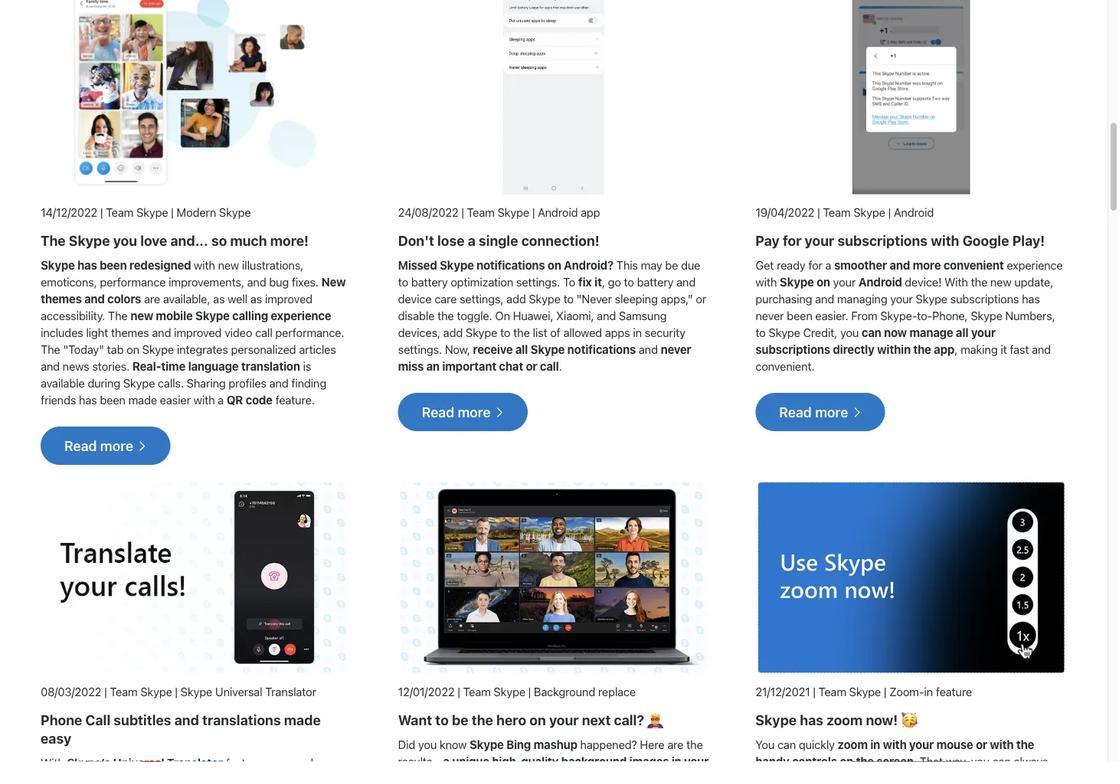 Task type: describe. For each thing, give the bounding box(es) containing it.
the skype you love and... so much more!
[[41, 232, 309, 249]]

never miss an important chat or call
[[398, 343, 692, 373]]

the left list
[[514, 326, 530, 339]]

integrates
[[177, 343, 228, 356]]

settings,
[[460, 292, 504, 305]]

to down to
[[564, 292, 574, 305]]

"never
[[577, 292, 612, 305]]

purchasing
[[756, 292, 813, 305]]

universal
[[215, 686, 262, 699]]

skype up hero
[[494, 686, 526, 699]]

on down connection! on the top
[[548, 258, 562, 272]]

team for subtitles
[[110, 686, 138, 699]]

skype up ​​don't lose a single connection!
[[498, 205, 530, 219]]

​​don't
[[398, 232, 434, 249]]

skype has been redesigned with fresh illustrations, improved performance and new features such as real-time translation, qr code sharing, and personalized news articles in today tab. image
[[64, 0, 329, 195]]

fix it
[[579, 275, 602, 289]]

missed skype notifications on android?
[[398, 258, 614, 272]]

| up call
[[104, 686, 107, 699]]

sharing
[[187, 376, 226, 390]]

skype up the making
[[971, 309, 1003, 322]]

the inside happened? here are the results -
[[687, 739, 703, 752]]

experience inside new mobile skype calling experience includes light themes and improved video call performance. the "today" tab on skype integrates personalized articles and news stories.
[[271, 309, 331, 322]]

, making it fast and convenient.
[[756, 343, 1052, 373]]

12/01/2022
[[398, 686, 455, 699]]

skype down toggle.
[[466, 326, 498, 339]]

update,
[[1015, 275, 1054, 289]]

toggle.
[[457, 309, 492, 322]]

background
[[534, 686, 596, 699]]

android?
[[564, 258, 614, 272]]

subscriptions inside can now manage all your subscriptions directly within the app
[[756, 343, 831, 356]]

skype up ​​pay for your subscriptions with google play!
[[854, 205, 886, 219]]

you can quickly
[[756, 739, 838, 752]]

accessibility.
[[41, 309, 105, 322]]

12/01/2022 | team skype | background replace
[[398, 686, 636, 699]]

credit,
[[804, 326, 838, 339]]

manage
[[910, 326, 954, 339]]

has up emoticons,
[[77, 258, 97, 272]]

android for with
[[894, 205, 934, 219]]

| right the 12/01/2022 at bottom
[[458, 686, 460, 699]]

fixes.
[[292, 275, 319, 289]]

settings. inside ", go to battery and device care settings, add skype to "never sleeping apps," or disable the toggle. on huawei, xiaomi, and samsung devices, add skype to the list of allowed apps in security settings. now,"
[[398, 343, 442, 356]]

and up available
[[41, 359, 60, 373]]

steps to fix missed skype notifications on android device, including adding skype to never sleeping apps in battery settings or allowed apps in security settings on huawei, xiaomi, and samsung devices. image
[[504, 0, 604, 195]]

has up quickly
[[800, 712, 824, 729]]

during
[[88, 376, 120, 390]]

miss
[[398, 359, 424, 373]]

the inside new mobile skype calling experience includes light themes and improved video call performance. the "today" tab on skype integrates personalized articles and news stories.
[[41, 343, 60, 356]]

1 as from the left
[[213, 292, 225, 305]]

2 as from the left
[[250, 292, 262, 305]]

next
[[582, 712, 611, 729]]

translation
[[241, 359, 300, 373]]

skype up huawei,
[[529, 292, 561, 305]]

devices,
[[398, 326, 441, 339]]

app inside can now manage all your subscriptions directly within the app
[[934, 343, 955, 356]]

easy
[[41, 731, 71, 747]]

quickly
[[799, 739, 835, 752]]

0 vertical spatial you
[[113, 232, 137, 249]]

picture of zoom in controls in skype shared screen image
[[756, 480, 1068, 675]]

from
[[852, 309, 878, 322]]

know
[[440, 739, 467, 752]]

and down security
[[639, 343, 658, 356]]

subscriptions inside device! with the new update, purchasing and managing your skype subscriptions has never been easier. from skype-to-phone, skype numbers, to skype credit, you
[[951, 292, 1020, 305]]

screen
[[877, 755, 914, 763]]

1 horizontal spatial subscriptions
[[838, 232, 928, 249]]

easier.
[[816, 309, 849, 322]]

play!
[[1013, 232, 1046, 249]]

finding
[[291, 376, 326, 390]]

and inside new themes and colors
[[84, 292, 105, 305]]

illustrations,
[[242, 258, 304, 272]]

and inside device! with the new update, purchasing and managing your skype subscriptions has never been easier. from skype-to-phone, skype numbers, to skype credit, you
[[816, 292, 835, 305]]

translator
[[265, 686, 316, 699]]

is available during skype calls. sharing profiles and finding friends has been made easier with a
[[41, 359, 326, 407]]

the down care
[[438, 309, 454, 322]]

get ready for a smoother and more convenient
[[756, 258, 1004, 272]]

the right mouse on the right of the page
[[1017, 739, 1035, 752]]

1 vertical spatial a
[[826, 258, 832, 272]]

themes inside new mobile skype calling experience includes light themes and improved video call performance. the "today" tab on skype integrates personalized articles and news stories.
[[111, 326, 149, 339]]

translations
[[202, 712, 281, 729]]

 for love
[[137, 441, 147, 451]]

skype down lose
[[440, 258, 474, 272]]

your inside device! with the new update, purchasing and managing your skype subscriptions has never been easier. from skype-to-phone, skype numbers, to skype credit, you
[[891, 292, 913, 305]]

to down "on"
[[501, 326, 511, 339]]

| up ​​phone call subtitles and translations made easy
[[175, 686, 178, 699]]

hero
[[497, 712, 527, 729]]

security
[[645, 326, 686, 339]]

now,
[[445, 343, 470, 356]]

skype down ready
[[780, 275, 814, 289]]

to up know
[[436, 712, 449, 729]]

in inside the zoom in with your mouse or with the handy controls on the screen
[[871, 739, 881, 752]]

1 horizontal spatial you
[[418, 739, 437, 752]]

and down due
[[677, 275, 696, 289]]

missed
[[398, 258, 437, 272]]

, for making
[[955, 343, 958, 356]]

| left modern
[[171, 205, 174, 219]]

real-time language translation
[[133, 359, 300, 373]]

​​phone
[[41, 712, 82, 729]]

with inside with new illustrations, emoticons, performance improvements, and bug fixes.
[[194, 258, 215, 272]]

skype down 'well'
[[195, 309, 230, 322]]

time
[[161, 359, 186, 373]]

your down smoother
[[834, 275, 856, 289]]

your up "mashup"
[[549, 712, 579, 729]]

🦸
[[648, 712, 661, 729]]

0 vertical spatial for
[[783, 232, 802, 249]]

directly
[[833, 343, 875, 356]]

team for you
[[106, 205, 134, 219]]

fix
[[579, 275, 592, 289]]

0 vertical spatial app
[[581, 205, 600, 219]]

skype left bing in the bottom of the page
[[470, 739, 504, 752]]

and down "mobile" on the left
[[152, 326, 171, 339]]

-
[[435, 755, 440, 763]]

0 vertical spatial the
[[41, 232, 66, 249]]

language
[[188, 359, 239, 373]]

personalized
[[231, 343, 296, 356]]

read for skype
[[64, 438, 97, 454]]

you inside device! with the new update, purchasing and managing your skype subscriptions has never been easier. from skype-to-phone, skype numbers, to skype credit, you
[[841, 326, 859, 339]]

it inside the , making it fast and convenient.
[[1001, 343, 1007, 356]]

zoom in with your mouse or with the handy controls on the screen
[[756, 739, 1035, 763]]

due
[[681, 258, 701, 272]]

0 horizontal spatial add
[[444, 326, 463, 339]]

performance
[[100, 275, 166, 289]]

improved inside new mobile skype calling experience includes light themes and improved video call performance. the "today" tab on skype integrates personalized articles and news stories.
[[174, 326, 222, 339]]

can now manage all your subscriptions directly within the app
[[756, 326, 996, 356]]

read for for
[[780, 404, 812, 420]]

the inside are available, as well as improved accessibility. the
[[108, 309, 128, 322]]

19/04/2022
[[756, 205, 815, 219]]

phone,
[[933, 309, 968, 322]]

skype up the to-
[[916, 292, 948, 305]]

14/12/2022
[[41, 205, 97, 219]]

08/03/2022
[[41, 686, 101, 699]]

made inside ​​phone call subtitles and translations made easy
[[284, 712, 321, 729]]

all inside can now manage all your subscriptions directly within the app
[[956, 326, 969, 339]]

read for lose
[[422, 404, 455, 420]]

are inside are available, as well as improved accessibility. the
[[144, 292, 160, 305]]

did
[[398, 739, 416, 752]]

are available, as well as improved accessibility. the
[[41, 292, 313, 322]]

team for a
[[467, 205, 495, 219]]

stories.
[[92, 359, 130, 373]]

convenient
[[944, 258, 1004, 272]]

fast
[[1010, 343, 1029, 356]]

read more  for you
[[64, 438, 147, 454]]

and inside with new illustrations, emoticons, performance improvements, and bug fixes.
[[247, 275, 266, 289]]

| right 14/12/2022
[[100, 205, 103, 219]]

controls
[[792, 755, 838, 763]]

with up convenient
[[931, 232, 960, 249]]

more for the skype you love and... so much more!
[[100, 438, 133, 454]]

more for ​​pay for your subscriptions with google play!
[[816, 404, 849, 420]]

picture of telephone with call translation option and text translate your call image
[[41, 480, 352, 675]]

1 vertical spatial for
[[809, 258, 823, 272]]

19/04/2022 | team skype | android
[[756, 205, 934, 219]]

experience inside experience with
[[1007, 258, 1063, 272]]

allowed
[[564, 326, 602, 339]]

and inside is available during skype calls. sharing profiles and finding friends has been made easier with a
[[269, 376, 289, 390]]

skype up emoticons,
[[41, 258, 75, 272]]

and down ​​pay for your subscriptions with google play!
[[890, 258, 911, 272]]

light
[[86, 326, 108, 339]]

improved inside are available, as well as improved accessibility. the
[[265, 292, 313, 305]]

get
[[756, 258, 774, 272]]

emoticons,
[[41, 275, 97, 289]]

​​skype
[[756, 712, 797, 729]]

0 vertical spatial been
[[100, 258, 127, 272]]

lose
[[438, 232, 465, 249]]

| up ​​pay for your subscriptions with google play!
[[889, 205, 891, 219]]

0 horizontal spatial all
[[516, 343, 528, 356]]

1 vertical spatial can
[[778, 739, 796, 752]]

with right mouse on the right of the page
[[990, 739, 1014, 752]]

samsung
[[619, 309, 667, 322]]

device! with the new update, purchasing and managing your skype subscriptions has never been easier. from skype-to-phone, skype numbers, to skype credit, you
[[756, 275, 1056, 339]]

more up device!
[[913, 258, 941, 272]]

08/03/2022 | team skype | skype universal translator
[[41, 686, 316, 699]]

skype up now!
[[850, 686, 881, 699]]

skype up ​​phone call subtitles and translations made easy
[[181, 686, 212, 699]]

| left zoom-
[[884, 686, 887, 699]]

to inside device! with the new update, purchasing and managing your skype subscriptions has never been easier. from skype-to-phone, skype numbers, to skype credit, you
[[756, 326, 766, 339]]

1 horizontal spatial a
[[468, 232, 476, 249]]

on
[[495, 309, 510, 322]]

1 horizontal spatial notifications
[[568, 343, 636, 356]]

and up apps
[[597, 309, 616, 322]]

android down get ready for a smoother and more convenient
[[859, 275, 903, 289]]

be for to
[[452, 712, 469, 729]]

skype up real-
[[142, 343, 174, 356]]

skype up convenient.
[[769, 326, 801, 339]]

your inside can now manage all your subscriptions directly within the app
[[972, 326, 996, 339]]

0 vertical spatial zoom
[[827, 712, 863, 729]]



Task type: vqa. For each thing, say whether or not it's contained in the screenshot.
the top Learn
no



Task type: locate. For each thing, give the bounding box(es) containing it.
0 vertical spatial are
[[144, 292, 160, 305]]

with up 'improvements,'
[[194, 258, 215, 272]]

0 horizontal spatial battery
[[411, 275, 448, 289]]

add up "on"
[[507, 292, 526, 305]]

and down 08/03/2022 | team skype | skype universal translator
[[174, 712, 199, 729]]

 down the chat
[[494, 407, 504, 417]]

​​pay for your subscriptions with google play!
[[756, 232, 1046, 249]]

2 vertical spatial you
[[418, 739, 437, 752]]

0 horizontal spatial call
[[255, 326, 273, 339]]

 for subscriptions
[[852, 407, 862, 417]]

1 vertical spatial the
[[108, 309, 128, 322]]

subscriptions up convenient.
[[756, 343, 831, 356]]

the inside device! with the new update, purchasing and managing your skype subscriptions has never been easier. from skype-to-phone, skype numbers, to skype credit, you
[[971, 275, 988, 289]]

read down friends
[[64, 438, 97, 454]]

for up ready
[[783, 232, 802, 249]]

0 horizontal spatial read more 
[[64, 438, 147, 454]]

read more  down "during"
[[64, 438, 147, 454]]

with down get
[[756, 275, 777, 289]]

1 vertical spatial it
[[1001, 343, 1007, 356]]

2 horizontal spatial in
[[925, 686, 934, 699]]

0 horizontal spatial a
[[218, 393, 224, 407]]

managing
[[838, 292, 888, 305]]

skype down 14/12/2022
[[69, 232, 110, 249]]

1 horizontal spatial or
[[696, 292, 707, 305]]

on inside the zoom in with your mouse or with the handy controls on the screen
[[840, 755, 854, 763]]

2 vertical spatial subscriptions
[[756, 343, 831, 356]]

​​phone call subtitles and translations made easy
[[41, 712, 321, 747]]

0 vertical spatial add
[[507, 292, 526, 305]]

mouse
[[937, 739, 974, 752]]

google
[[963, 232, 1010, 249]]

​​pay for your subscriptions with google play! image
[[853, 0, 971, 195]]

more for ​​don't lose a single connection!
[[458, 404, 491, 420]]

been down purchasing
[[787, 309, 813, 322]]

a
[[468, 232, 476, 249], [826, 258, 832, 272], [218, 393, 224, 407]]

, left go
[[602, 275, 605, 289]]

1 horizontal spatial for
[[809, 258, 823, 272]]

tab
[[107, 343, 124, 356]]

much
[[230, 232, 267, 249]]

read
[[422, 404, 455, 420], [780, 404, 812, 420], [64, 438, 97, 454]]

love
[[140, 232, 167, 249]]

call?
[[614, 712, 645, 729]]

to down purchasing
[[756, 326, 766, 339]]

or inside the zoom in with your mouse or with the handy controls on the screen
[[976, 739, 988, 752]]

2 horizontal spatial you
[[841, 326, 859, 339]]

to up device
[[398, 275, 408, 289]]

1 horizontal spatial call
[[540, 359, 559, 373]]

to inside the this may be due to battery optimization settings. to
[[398, 275, 408, 289]]

android
[[538, 205, 578, 219], [894, 205, 934, 219], [859, 275, 903, 289]]

0 vertical spatial be
[[665, 258, 678, 272]]

read more  for your
[[780, 404, 862, 420]]

app down manage
[[934, 343, 955, 356]]

1 vertical spatial experience
[[271, 309, 331, 322]]

0 vertical spatial notifications
[[477, 258, 545, 272]]

to
[[563, 275, 576, 289]]

your up the making
[[972, 326, 996, 339]]

been inside device! with the new update, purchasing and managing your skype subscriptions has never been easier. from skype-to-phone, skype numbers, to skype credit, you
[[787, 309, 813, 322]]

the up did you know skype bing mashup
[[472, 712, 493, 729]]

0 vertical spatial in
[[633, 326, 642, 339]]

profiles
[[229, 376, 267, 390]]

new down so
[[218, 258, 239, 272]]

1 vertical spatial improved
[[174, 326, 222, 339]]

new inside new mobile skype calling experience includes light themes and improved video call performance. the "today" tab on skype integrates personalized articles and news stories.
[[131, 309, 153, 322]]

it left fast
[[1001, 343, 1007, 356]]

on right hero
[[530, 712, 546, 729]]

been
[[100, 258, 127, 272], [787, 309, 813, 322], [100, 393, 126, 407]]

0 vertical spatial made
[[128, 393, 157, 407]]

battery down missed
[[411, 275, 448, 289]]

you up -
[[418, 739, 437, 752]]

1 vertical spatial call
[[540, 359, 559, 373]]

team for your
[[823, 205, 851, 219]]

1 horizontal spatial app
[[934, 343, 955, 356]]

1 horizontal spatial read more 
[[422, 404, 504, 420]]

1 vertical spatial or
[[526, 359, 538, 373]]

1 vertical spatial themes
[[111, 326, 149, 339]]

never inside never miss an important chat or call
[[661, 343, 692, 356]]

1 horizontal spatial themes
[[111, 326, 149, 339]]

has inside device! with the new update, purchasing and managing your skype subscriptions has never been easier. from skype-to-phone, skype numbers, to skype credit, you
[[1022, 292, 1041, 305]]

to
[[398, 275, 408, 289], [624, 275, 634, 289], [564, 292, 574, 305], [501, 326, 511, 339], [756, 326, 766, 339], [436, 712, 449, 729]]

1 horizontal spatial it
[[1001, 343, 1007, 356]]

single
[[479, 232, 518, 249]]

1 vertical spatial you
[[841, 326, 859, 339]]

0 vertical spatial never
[[756, 309, 784, 322]]

1 vertical spatial are
[[668, 739, 684, 752]]

themes
[[41, 292, 82, 305], [111, 326, 149, 339]]

with up screen
[[883, 739, 907, 752]]

never down purchasing
[[756, 309, 784, 322]]

has
[[77, 258, 97, 272], [1022, 292, 1041, 305], [79, 393, 97, 407], [800, 712, 824, 729]]

your up ready
[[805, 232, 835, 249]]

with inside experience with
[[756, 275, 777, 289]]

1 vertical spatial ,
[[955, 343, 958, 356]]

with inside is available during skype calls. sharing profiles and finding friends has been made easier with a
[[194, 393, 215, 407]]

0 horizontal spatial you
[[113, 232, 137, 249]]

or for zoom in with your mouse or with the handy controls on the screen
[[976, 739, 988, 752]]

the left screen
[[856, 755, 874, 763]]

with
[[945, 275, 969, 289]]

has inside is available during skype calls. sharing profiles and finding friends has been made easier with a
[[79, 393, 97, 407]]

0 horizontal spatial read
[[64, 438, 97, 454]]

improvements,
[[169, 275, 244, 289]]

1 vertical spatial never
[[661, 343, 692, 356]]

new inside with new illustrations, emoticons, performance improvements, and bug fixes.
[[218, 258, 239, 272]]

code
[[246, 393, 273, 407]]

team for zoom
[[819, 686, 847, 699]]

made inside is available during skype calls. sharing profiles and finding friends has been made easier with a
[[128, 393, 157, 407]]

notifications down ​​don't lose a single connection!
[[477, 258, 545, 272]]

1 horizontal spatial all
[[956, 326, 969, 339]]

real-
[[133, 359, 161, 373]]

settings. inside the this may be due to battery optimization settings. to
[[516, 275, 560, 289]]

go
[[608, 275, 621, 289]]

1 vertical spatial notifications
[[568, 343, 636, 356]]

this
[[617, 258, 638, 272]]

0 vertical spatial experience
[[1007, 258, 1063, 272]]

14/12/2022 | team skype | modern skype
[[41, 205, 251, 219]]

feature.
[[276, 393, 315, 407]]

zoom inside the zoom in with your mouse or with the handy controls on the screen
[[838, 739, 868, 752]]

1 horizontal spatial can
[[862, 326, 882, 339]]

1 vertical spatial made
[[284, 712, 321, 729]]

list
[[533, 326, 548, 339]]

are down performance
[[144, 292, 160, 305]]

you
[[113, 232, 137, 249], [841, 326, 859, 339], [418, 739, 437, 752]]

skype up much
[[219, 205, 251, 219]]

the down manage
[[914, 343, 932, 356]]

, inside the , making it fast and convenient.
[[955, 343, 958, 356]]

1 vertical spatial new
[[991, 275, 1012, 289]]

| up "​​​want to be the hero on your next call? 🦸"
[[529, 686, 531, 699]]

may
[[641, 258, 663, 272]]

1 horizontal spatial made
[[284, 712, 321, 729]]

1 vertical spatial zoom
[[838, 739, 868, 752]]

1 horizontal spatial add
[[507, 292, 526, 305]]

2 vertical spatial the
[[41, 343, 60, 356]]

on right tab
[[127, 343, 139, 356]]

been up performance
[[100, 258, 127, 272]]

for right ready
[[809, 258, 823, 272]]

new inside device! with the new update, purchasing and managing your skype subscriptions has never been easier. from skype-to-phone, skype numbers, to skype credit, you
[[991, 275, 1012, 289]]

1 horizontal spatial in
[[871, 739, 881, 752]]

includes
[[41, 326, 83, 339]]

calls.
[[158, 376, 184, 390]]

call
[[255, 326, 273, 339], [540, 359, 559, 373]]

a inside is available during skype calls. sharing profiles and finding friends has been made easier with a
[[218, 393, 224, 407]]

2 horizontal spatial new
[[991, 275, 1012, 289]]

0 horizontal spatial subscriptions
[[756, 343, 831, 356]]

it right 'fix'
[[595, 275, 602, 289]]

0 vertical spatial call
[[255, 326, 273, 339]]

results
[[398, 755, 432, 763]]

team up the '​​skype has zoom now! 🥳' on the bottom of page
[[819, 686, 847, 699]]

on right "controls"
[[840, 755, 854, 763]]

of
[[550, 326, 561, 339]]

 for single
[[494, 407, 504, 417]]

, for go
[[602, 275, 605, 289]]

0 horizontal spatial ,
[[602, 275, 605, 289]]

team right the 12/01/2022 at bottom
[[463, 686, 491, 699]]

notifications
[[477, 258, 545, 272], [568, 343, 636, 356]]

read more  for a
[[422, 404, 504, 420]]

to right go
[[624, 275, 634, 289]]

be up know
[[452, 712, 469, 729]]

2 vertical spatial or
[[976, 739, 988, 752]]

1 horizontal spatial battery
[[637, 275, 674, 289]]

never inside device! with the new update, purchasing and managing your skype subscriptions has never been easier. from skype-to-phone, skype numbers, to skype credit, you
[[756, 309, 784, 322]]

0 horizontal spatial or
[[526, 359, 538, 373]]

optimization
[[451, 275, 514, 289]]

on up easier.
[[817, 275, 831, 289]]

skype up love
[[136, 205, 168, 219]]

0 horizontal spatial be
[[452, 712, 469, 729]]

notifications down apps
[[568, 343, 636, 356]]

zoom-
[[890, 686, 925, 699]]

2 battery from the left
[[637, 275, 674, 289]]

2 horizontal spatial read more 
[[780, 404, 862, 420]]

improved up integrates
[[174, 326, 222, 339]]

battery inside ", go to battery and device care settings, add skype to "never sleeping apps," or disable the toggle. on huawei, xiaomi, and samsung devices, add skype to the list of allowed apps in security settings. now,"
[[637, 275, 674, 289]]

or inside ", go to battery and device care settings, add skype to "never sleeping apps," or disable the toggle. on huawei, xiaomi, and samsung devices, add skype to the list of allowed apps in security settings. now,"
[[696, 292, 707, 305]]

add
[[507, 292, 526, 305], [444, 326, 463, 339]]

team for be
[[463, 686, 491, 699]]

important
[[442, 359, 497, 373]]

or right mouse on the right of the page
[[976, 739, 988, 752]]

| up connection! on the top
[[532, 205, 535, 219]]

skype up subtitles
[[140, 686, 172, 699]]

0 horizontal spatial app
[[581, 205, 600, 219]]

news
[[63, 359, 89, 373]]

improved
[[265, 292, 313, 305], [174, 326, 222, 339]]

0 horizontal spatial never
[[661, 343, 692, 356]]

you up skype has been redesigned
[[113, 232, 137, 249]]

and right fast
[[1032, 343, 1052, 356]]

can
[[862, 326, 882, 339], [778, 739, 796, 752]]

skype
[[136, 205, 168, 219], [219, 205, 251, 219], [498, 205, 530, 219], [854, 205, 886, 219], [69, 232, 110, 249], [41, 258, 75, 272], [440, 258, 474, 272], [780, 275, 814, 289], [529, 292, 561, 305], [916, 292, 948, 305], [195, 309, 230, 322], [971, 309, 1003, 322], [466, 326, 498, 339], [769, 326, 801, 339], [142, 343, 174, 356], [531, 343, 565, 356], [123, 376, 155, 390], [140, 686, 172, 699], [181, 686, 212, 699], [494, 686, 526, 699], [850, 686, 881, 699], [470, 739, 504, 752]]

picture of bing background in action image
[[398, 480, 710, 675]]

apps,"
[[661, 292, 693, 305]]

0 horizontal spatial notifications
[[477, 258, 545, 272]]

android up connection! on the top
[[538, 205, 578, 219]]

, inside ", go to battery and device care settings, add skype to "never sleeping apps," or disable the toggle. on huawei, xiaomi, and samsung devices, add skype to the list of allowed apps in security settings. now,"
[[602, 275, 605, 289]]

0 horizontal spatial 
[[137, 441, 147, 451]]

you up the directly
[[841, 326, 859, 339]]

0 horizontal spatial settings.
[[398, 343, 442, 356]]

and inside the , making it fast and convenient.
[[1032, 343, 1052, 356]]

"today"
[[63, 343, 104, 356]]

​​don't lose a single connection!
[[398, 232, 600, 249]]

app up connection! on the top
[[581, 205, 600, 219]]

happened? here are the results -
[[398, 739, 703, 763]]

2 vertical spatial in
[[871, 739, 881, 752]]

on inside new mobile skype calling experience includes light themes and improved video call performance. the "today" tab on skype integrates personalized articles and news stories.
[[127, 343, 139, 356]]

zoom down the '​​skype has zoom now! 🥳' on the bottom of page
[[838, 739, 868, 752]]

1 vertical spatial in
[[925, 686, 934, 699]]

call inside new mobile skype calling experience includes light themes and improved video call performance. the "today" tab on skype integrates personalized articles and news stories.
[[255, 326, 273, 339]]

add up now,
[[444, 326, 463, 339]]

the inside can now manage all your subscriptions directly within the app
[[914, 343, 932, 356]]

well
[[228, 292, 248, 305]]

bug
[[269, 275, 289, 289]]

you
[[756, 739, 775, 752]]

xiaomi,
[[557, 309, 594, 322]]

and up 'qr code feature.'
[[269, 376, 289, 390]]

1 horizontal spatial be
[[665, 258, 678, 272]]

| up lose
[[462, 205, 464, 219]]

1 horizontal spatial experience
[[1007, 258, 1063, 272]]

and
[[890, 258, 911, 272], [247, 275, 266, 289], [677, 275, 696, 289], [84, 292, 105, 305], [816, 292, 835, 305], [597, 309, 616, 322], [152, 326, 171, 339], [639, 343, 658, 356], [1032, 343, 1052, 356], [41, 359, 60, 373], [269, 376, 289, 390], [174, 712, 199, 729]]

are
[[144, 292, 160, 305], [668, 739, 684, 752]]

call inside never miss an important chat or call
[[540, 359, 559, 373]]

in down samsung
[[633, 326, 642, 339]]

battery inside the this may be due to battery optimization settings. to
[[411, 275, 448, 289]]

skype-
[[881, 309, 917, 322]]

0 horizontal spatial it
[[595, 275, 602, 289]]

1 battery from the left
[[411, 275, 448, 289]]

2 horizontal spatial 
[[852, 407, 862, 417]]

as up calling
[[250, 292, 262, 305]]

0 horizontal spatial made
[[128, 393, 157, 407]]

for
[[783, 232, 802, 249], [809, 258, 823, 272]]

as left 'well'
[[213, 292, 225, 305]]

0 horizontal spatial in
[[633, 326, 642, 339]]

skype on your android
[[780, 275, 905, 289]]

are right here
[[668, 739, 684, 752]]

or right apps,"
[[696, 292, 707, 305]]

care
[[435, 292, 457, 305]]

subscriptions down with
[[951, 292, 1020, 305]]

or right the chat
[[526, 359, 538, 373]]

available
[[41, 376, 85, 390]]

​​skype has zoom now! 🥳
[[756, 712, 915, 729]]

and up easier.
[[816, 292, 835, 305]]

all up the chat
[[516, 343, 528, 356]]

2 horizontal spatial subscriptions
[[951, 292, 1020, 305]]

with new illustrations, emoticons, performance improvements, and bug fixes.
[[41, 258, 322, 289]]

be for may
[[665, 258, 678, 272]]

settings. down the devices,
[[398, 343, 442, 356]]

| right 19/04/2022
[[818, 205, 820, 219]]

happened?
[[580, 739, 637, 752]]

1 horizontal spatial are
[[668, 739, 684, 752]]

0 vertical spatial new
[[218, 258, 239, 272]]

been down "during"
[[100, 393, 126, 407]]

0 vertical spatial improved
[[265, 292, 313, 305]]

be left due
[[665, 258, 678, 272]]

now
[[885, 326, 907, 339]]

a right lose
[[468, 232, 476, 249]]

| right 21/12/2021
[[813, 686, 816, 699]]

2 vertical spatial a
[[218, 393, 224, 407]]

call up personalized
[[255, 326, 273, 339]]

can inside can now manage all your subscriptions directly within the app
[[862, 326, 882, 339]]

an
[[426, 359, 440, 373]]

smoother
[[835, 258, 887, 272]]

skype down real-
[[123, 376, 155, 390]]

,
[[602, 275, 605, 289], [955, 343, 958, 356]]

available,
[[163, 292, 210, 305]]

your
[[805, 232, 835, 249], [834, 275, 856, 289], [891, 292, 913, 305], [972, 326, 996, 339], [549, 712, 579, 729], [910, 739, 934, 752]]

1 vertical spatial settings.
[[398, 343, 442, 356]]

21/12/2021 | team skype | zoom-in feature
[[756, 686, 973, 699]]

themes up tab
[[111, 326, 149, 339]]

or for never miss an important chat or call
[[526, 359, 538, 373]]

made down translator
[[284, 712, 321, 729]]

to-
[[917, 309, 933, 322]]

0 vertical spatial settings.
[[516, 275, 560, 289]]

in left feature on the right of the page
[[925, 686, 934, 699]]

team right 19/04/2022
[[823, 205, 851, 219]]

in inside ", go to battery and device care settings, add skype to "never sleeping apps," or disable the toggle. on huawei, xiaomi, and samsung devices, add skype to the list of allowed apps in security settings. now,"
[[633, 326, 642, 339]]

1 vertical spatial add
[[444, 326, 463, 339]]

easier
[[160, 393, 191, 407]]

and inside ​​phone call subtitles and translations made easy
[[174, 712, 199, 729]]

0 horizontal spatial experience
[[271, 309, 331, 322]]

1 horizontal spatial improved
[[265, 292, 313, 305]]

0 vertical spatial subscriptions
[[838, 232, 928, 249]]

settings. left to
[[516, 275, 560, 289]]

skype inside is available during skype calls. sharing profiles and finding friends has been made easier with a
[[123, 376, 155, 390]]

here
[[640, 739, 665, 752]]

articles
[[299, 343, 336, 356]]

android for connection!
[[538, 205, 578, 219]]

0 horizontal spatial are
[[144, 292, 160, 305]]

be inside the this may be due to battery optimization settings. to
[[665, 258, 678, 272]]

made left easier
[[128, 393, 157, 407]]

.
[[559, 359, 562, 373]]

been inside is available during skype calls. sharing profiles and finding friends has been made easier with a
[[100, 393, 126, 407]]

as
[[213, 292, 225, 305], [250, 292, 262, 305]]

0 horizontal spatial improved
[[174, 326, 222, 339]]

or
[[696, 292, 707, 305], [526, 359, 538, 373], [976, 739, 988, 752]]

has up numbers,
[[1022, 292, 1041, 305]]

1 horizontal spatial settings.
[[516, 275, 560, 289]]

1 horizontal spatial 
[[494, 407, 504, 417]]

are inside happened? here are the results -
[[668, 739, 684, 752]]

0 horizontal spatial as
[[213, 292, 225, 305]]

0 vertical spatial themes
[[41, 292, 82, 305]]

your inside the zoom in with your mouse or with the handy controls on the screen
[[910, 739, 934, 752]]

2 horizontal spatial read
[[780, 404, 812, 420]]

0 vertical spatial ,
[[602, 275, 605, 289]]

or inside never miss an important chat or call
[[526, 359, 538, 373]]

🥳
[[902, 712, 915, 729]]

huawei,
[[513, 309, 554, 322]]

themes inside new themes and colors
[[41, 292, 82, 305]]

calling
[[232, 309, 268, 322]]

skype down list
[[531, 343, 565, 356]]

0 vertical spatial a
[[468, 232, 476, 249]]



